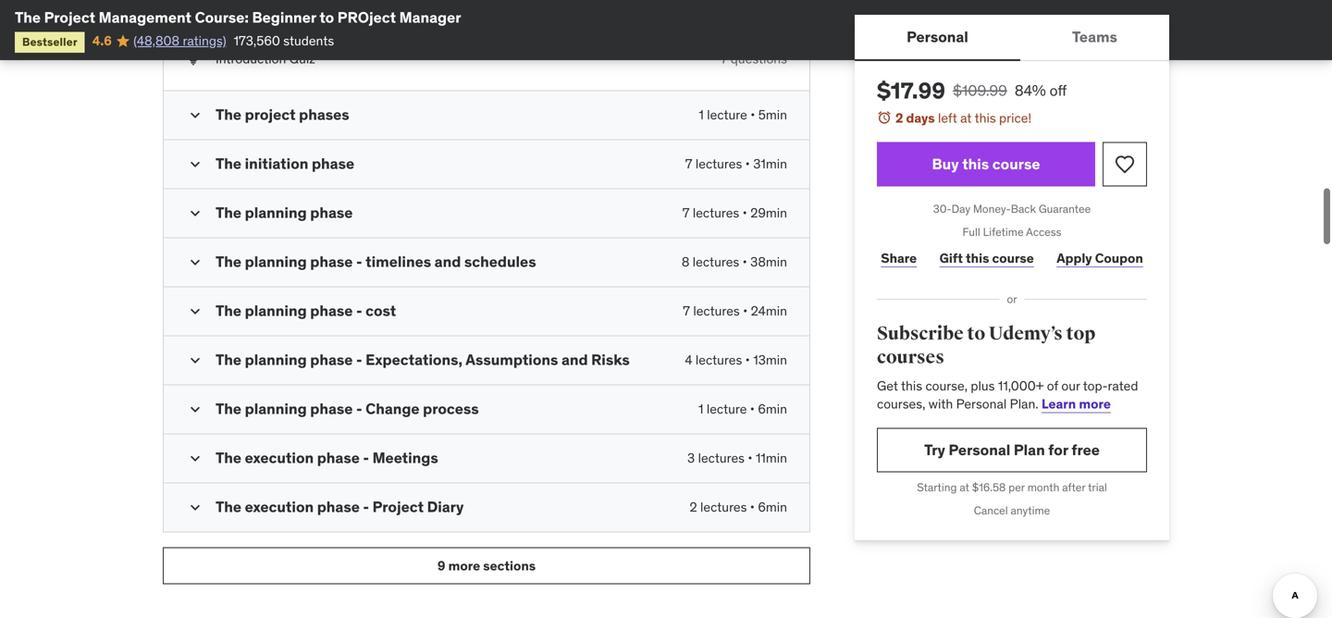 Task type: vqa. For each thing, say whether or not it's contained in the screenshot.


Task type: describe. For each thing, give the bounding box(es) containing it.
try personal plan for free link
[[877, 428, 1148, 473]]

the for the planning phase
[[216, 203, 242, 222]]

2 vertical spatial personal
[[949, 440, 1011, 459]]

1 for the planning phase - change process
[[699, 401, 704, 418]]

execution for the execution phase - project diary
[[245, 498, 314, 517]]

173,560
[[234, 32, 280, 49]]

free
[[1072, 440, 1100, 459]]

gift this course link
[[936, 240, 1039, 277]]

management
[[99, 8, 192, 27]]

expectations,
[[366, 350, 463, 369]]

diary
[[427, 498, 464, 517]]

buy this course button
[[877, 142, 1096, 187]]

small image for the initiation phase
[[186, 155, 205, 174]]

• for cost
[[743, 303, 748, 319]]

beginner
[[252, 8, 316, 27]]

7 for the planning phase - cost
[[683, 303, 690, 319]]

• for change
[[750, 401, 755, 418]]

planning for the planning phase
[[245, 203, 307, 222]]

starting at $16.58 per month after trial cancel anytime
[[917, 480, 1108, 518]]

top
[[1067, 323, 1096, 345]]

planning for the planning phase - change process
[[245, 400, 307, 419]]

after
[[1063, 480, 1086, 495]]

with
[[929, 396, 954, 412]]

lectures up 8 lectures • 38min
[[693, 205, 740, 221]]

30-
[[934, 202, 952, 216]]

7 lectures • 29min
[[683, 205, 788, 221]]

days
[[907, 110, 935, 126]]

- for timelines
[[356, 252, 362, 271]]

bestseller
[[22, 35, 78, 49]]

project
[[338, 8, 396, 27]]

ratings)
[[183, 32, 226, 49]]

lectures left 31min
[[696, 156, 743, 172]]

introduction
[[216, 51, 286, 67]]

the planning phase
[[216, 203, 353, 222]]

- for project
[[363, 498, 369, 517]]

course for buy this course
[[993, 155, 1041, 174]]

coupon
[[1096, 250, 1144, 266]]

planning for the planning phase - expectations, assumptions and risks
[[245, 350, 307, 369]]

phase for timelines
[[310, 252, 353, 271]]

terminology
[[340, 18, 409, 34]]

9 more sections button
[[163, 548, 811, 585]]

small image for the planning phase - expectations, assumptions and risks
[[186, 351, 205, 370]]

the planning phase - change process
[[216, 400, 479, 419]]

course,
[[926, 377, 968, 394]]

7 lectures • 24min
[[683, 303, 788, 319]]

to inside subscribe to udemy's top courses
[[968, 323, 986, 345]]

rated
[[1108, 377, 1139, 394]]

13min
[[754, 352, 788, 369]]

planning for the planning phase - timelines and schedules
[[245, 252, 307, 271]]

lifetime
[[984, 225, 1024, 239]]

the planning phase - cost
[[216, 301, 396, 320]]

1 for the project phases
[[699, 107, 704, 123]]

this for buy
[[963, 155, 990, 174]]

the project phases
[[216, 105, 350, 124]]

- for meetings
[[363, 449, 369, 468]]

3
[[688, 450, 695, 467]]

learn more
[[1042, 396, 1112, 412]]

apply
[[1057, 250, 1093, 266]]

get this course, plus 11,000+ of our top-rated courses, with personal plan.
[[877, 377, 1139, 412]]

phase for cost
[[310, 301, 353, 320]]

initiation
[[245, 154, 309, 173]]

more for learn
[[1080, 396, 1112, 412]]

course for gift this course
[[993, 250, 1035, 266]]

- for change
[[356, 400, 362, 419]]

phase for project
[[317, 498, 360, 517]]

plan.
[[1010, 396, 1039, 412]]

starting
[[917, 480, 957, 495]]

24min
[[751, 303, 788, 319]]

• for expectations,
[[746, 352, 751, 369]]

cost
[[366, 301, 396, 320]]

the planning phase - timelines and schedules
[[216, 252, 536, 271]]

course:
[[195, 8, 249, 27]]

small image for the project phases
[[186, 106, 205, 125]]

management
[[260, 18, 337, 34]]

(48,808 ratings)
[[134, 32, 226, 49]]

left
[[939, 110, 958, 126]]

$17.99 $109.99 84% off
[[877, 77, 1068, 105]]

back
[[1011, 202, 1037, 216]]

(48,808
[[134, 32, 180, 49]]

learn more link
[[1042, 396, 1112, 412]]

1 vertical spatial and
[[562, 350, 588, 369]]

learn
[[1042, 396, 1077, 412]]

plan
[[1014, 440, 1046, 459]]

of
[[1048, 377, 1059, 394]]

9 more sections
[[438, 557, 536, 574]]

phases
[[299, 105, 350, 124]]

38min
[[751, 254, 788, 270]]

trial
[[1089, 480, 1108, 495]]

subscribe
[[877, 323, 964, 345]]

wishlist image
[[1114, 153, 1137, 175]]

meetings
[[373, 449, 439, 468]]

teams
[[1073, 27, 1118, 46]]

or
[[1008, 292, 1018, 307]]

our
[[1062, 377, 1081, 394]]

change
[[366, 400, 420, 419]]

lecture for the planning phase - change process
[[707, 401, 747, 418]]

share
[[881, 250, 917, 266]]

• left 31min
[[746, 156, 751, 172]]

planning for the planning phase - cost
[[245, 301, 307, 320]]

7 for the initiation phase
[[686, 156, 693, 172]]

full
[[963, 225, 981, 239]]

process
[[423, 400, 479, 419]]

30-day money-back guarantee full lifetime access
[[934, 202, 1091, 239]]

share button
[[877, 240, 921, 277]]

day
[[952, 202, 971, 216]]

0 vertical spatial at
[[961, 110, 972, 126]]

manager
[[400, 8, 461, 27]]

lectures for meetings
[[698, 450, 745, 467]]

for
[[1049, 440, 1069, 459]]

project
[[245, 105, 296, 124]]



Task type: locate. For each thing, give the bounding box(es) containing it.
0 horizontal spatial 2
[[690, 499, 698, 516]]

5min
[[759, 107, 788, 123]]

more inside "button"
[[449, 557, 481, 574]]

course down lifetime
[[993, 250, 1035, 266]]

phase for expectations,
[[310, 350, 353, 369]]

alarm image
[[877, 110, 892, 125]]

1 vertical spatial course
[[993, 250, 1035, 266]]

execution for the execution phase - meetings
[[245, 449, 314, 468]]

6min for the planning phase - change process
[[758, 401, 788, 418]]

6min for the execution phase - project diary
[[758, 499, 788, 516]]

6min down 11min
[[758, 499, 788, 516]]

1 horizontal spatial and
[[562, 350, 588, 369]]

the for the initiation phase
[[216, 154, 242, 173]]

lectures down 8 lectures • 38min
[[694, 303, 740, 319]]

0 vertical spatial more
[[1080, 396, 1112, 412]]

9
[[438, 557, 446, 574]]

1 horizontal spatial 2
[[896, 110, 904, 126]]

phase for meetings
[[317, 449, 360, 468]]

2
[[896, 110, 904, 126], [690, 499, 698, 516]]

risks
[[592, 350, 630, 369]]

personal up '$17.99'
[[907, 27, 969, 46]]

2 days left at this price!
[[896, 110, 1032, 126]]

small image
[[186, 253, 205, 272], [186, 302, 205, 321], [186, 351, 205, 370]]

1 lecture • 5min
[[699, 107, 788, 123]]

0 vertical spatial personal
[[907, 27, 969, 46]]

phase up the planning phase - timelines and schedules
[[310, 203, 353, 222]]

1 vertical spatial lecture
[[707, 401, 747, 418]]

1 course from the top
[[993, 155, 1041, 174]]

2 planning from the top
[[245, 252, 307, 271]]

2 execution from the top
[[245, 498, 314, 517]]

$17.99
[[877, 77, 946, 105]]

1 vertical spatial 1
[[699, 401, 704, 418]]

timelines
[[366, 252, 431, 271]]

• left 13min
[[746, 352, 751, 369]]

- for expectations,
[[356, 350, 362, 369]]

6min
[[758, 401, 788, 418], [758, 499, 788, 516]]

small image for the planning phase - timelines and schedules
[[186, 253, 205, 272]]

• for meetings
[[748, 450, 753, 467]]

- left change
[[356, 400, 362, 419]]

small image for the execution phase - project diary
[[186, 499, 205, 517]]

this inside button
[[963, 155, 990, 174]]

1 up "7 lectures • 31min"
[[699, 107, 704, 123]]

1 execution from the top
[[245, 449, 314, 468]]

0 vertical spatial to
[[320, 8, 334, 27]]

0 vertical spatial course
[[993, 155, 1041, 174]]

8
[[682, 254, 690, 270]]

• left the 29min
[[743, 205, 748, 221]]

• left 5min
[[751, 107, 756, 123]]

$16.58
[[973, 480, 1006, 495]]

apply coupon button
[[1053, 240, 1148, 277]]

3 small image from the top
[[186, 351, 205, 370]]

personal button
[[855, 15, 1021, 59]]

• down 3 lectures • 11min
[[750, 499, 755, 516]]

buy
[[933, 155, 960, 174]]

0 vertical spatial lecture
[[707, 107, 748, 123]]

lectures right '8'
[[693, 254, 740, 270]]

project
[[44, 8, 95, 27], [216, 18, 257, 34], [373, 498, 424, 517]]

tab list
[[855, 15, 1170, 61]]

the for the planning phase - cost
[[216, 301, 242, 320]]

173,560 students
[[234, 32, 334, 49]]

phase up the planning phase - cost
[[310, 252, 353, 271]]

7 up 7 lectures • 29min
[[686, 156, 693, 172]]

to left udemy's
[[968, 323, 986, 345]]

- down the execution phase - meetings
[[363, 498, 369, 517]]

at left the $16.58
[[960, 480, 970, 495]]

small image for the planning phase - cost
[[186, 302, 205, 321]]

phase up the execution phase - project diary
[[317, 449, 360, 468]]

1 horizontal spatial to
[[968, 323, 986, 345]]

project up introduction
[[216, 18, 257, 34]]

anytime
[[1011, 503, 1051, 518]]

2 down 3
[[690, 499, 698, 516]]

• for timelines
[[743, 254, 748, 270]]

assumptions
[[466, 350, 559, 369]]

the for the project phases
[[216, 105, 242, 124]]

lecture down 4 lectures • 13min
[[707, 401, 747, 418]]

1 vertical spatial 6min
[[758, 499, 788, 516]]

1 horizontal spatial project
[[216, 18, 257, 34]]

xsmall image
[[186, 17, 201, 35]]

0 horizontal spatial to
[[320, 8, 334, 27]]

the for the execution phase - project diary
[[216, 498, 242, 517]]

0 vertical spatial 2
[[896, 110, 904, 126]]

7 for the planning phase
[[683, 205, 690, 221]]

phase down 'phases'
[[312, 154, 355, 173]]

phase up the planning phase - change process
[[310, 350, 353, 369]]

at inside starting at $16.58 per month after trial cancel anytime
[[960, 480, 970, 495]]

and left risks
[[562, 350, 588, 369]]

2 small image from the top
[[186, 302, 205, 321]]

2 right alarm "icon"
[[896, 110, 904, 126]]

7 up '8'
[[683, 205, 690, 221]]

courses,
[[877, 396, 926, 412]]

phase for change
[[310, 400, 353, 419]]

plus
[[971, 377, 995, 394]]

this for get
[[902, 377, 923, 394]]

introduction quiz
[[216, 51, 315, 67]]

- up the planning phase - change process
[[356, 350, 362, 369]]

top-
[[1084, 377, 1108, 394]]

execution
[[245, 449, 314, 468], [245, 498, 314, 517]]

7 down '8'
[[683, 303, 690, 319]]

1 vertical spatial execution
[[245, 498, 314, 517]]

1 planning from the top
[[245, 203, 307, 222]]

1 small image from the top
[[186, 253, 205, 272]]

course
[[993, 155, 1041, 174], [993, 250, 1035, 266]]

sections
[[483, 557, 536, 574]]

- left timelines
[[356, 252, 362, 271]]

2 6min from the top
[[758, 499, 788, 516]]

1 vertical spatial 2
[[690, 499, 698, 516]]

• left 11min
[[748, 450, 753, 467]]

xsmall image
[[186, 50, 201, 68]]

phase down the execution phase - meetings
[[317, 498, 360, 517]]

1 small image from the top
[[186, 106, 205, 125]]

course up back
[[993, 155, 1041, 174]]

1 down 4 lectures • 13min
[[699, 401, 704, 418]]

phase
[[312, 154, 355, 173], [310, 203, 353, 222], [310, 252, 353, 271], [310, 301, 353, 320], [310, 350, 353, 369], [310, 400, 353, 419], [317, 449, 360, 468], [317, 498, 360, 517]]

the planning phase - expectations, assumptions and risks
[[216, 350, 630, 369]]

1 vertical spatial small image
[[186, 302, 205, 321]]

lectures right 3
[[698, 450, 745, 467]]

3 small image from the top
[[186, 204, 205, 223]]

4 planning from the top
[[245, 350, 307, 369]]

course inside button
[[993, 155, 1041, 174]]

project up bestseller
[[44, 8, 95, 27]]

2 course from the top
[[993, 250, 1035, 266]]

personal inside get this course, plus 11,000+ of our top-rated courses, with personal plan.
[[957, 396, 1007, 412]]

the for the planning phase - expectations, assumptions and risks
[[216, 350, 242, 369]]

84%
[[1015, 81, 1047, 100]]

the for the planning phase - timelines and schedules
[[216, 252, 242, 271]]

small image for the planning phase - change process
[[186, 400, 205, 419]]

personal inside button
[[907, 27, 969, 46]]

2 horizontal spatial project
[[373, 498, 424, 517]]

lectures for expectations,
[[696, 352, 743, 369]]

tab list containing personal
[[855, 15, 1170, 61]]

1 vertical spatial at
[[960, 480, 970, 495]]

price!
[[1000, 110, 1032, 126]]

courses
[[877, 346, 945, 369]]

- for cost
[[356, 301, 362, 320]]

project management terminology
[[216, 18, 409, 34]]

2 small image from the top
[[186, 155, 205, 174]]

guarantee
[[1039, 202, 1091, 216]]

• left 38min
[[743, 254, 748, 270]]

off
[[1050, 81, 1068, 100]]

3 planning from the top
[[245, 301, 307, 320]]

29min
[[751, 205, 788, 221]]

lecture for the project phases
[[707, 107, 748, 123]]

- left cost
[[356, 301, 362, 320]]

this for gift
[[966, 250, 990, 266]]

• for project
[[750, 499, 755, 516]]

planning
[[245, 203, 307, 222], [245, 252, 307, 271], [245, 301, 307, 320], [245, 350, 307, 369], [245, 400, 307, 419]]

1 vertical spatial to
[[968, 323, 986, 345]]

this down $109.99
[[975, 110, 997, 126]]

teams button
[[1021, 15, 1170, 59]]

lectures right 4
[[696, 352, 743, 369]]

lectures down 3 lectures • 11min
[[701, 499, 747, 516]]

1 vertical spatial more
[[449, 557, 481, 574]]

personal
[[907, 27, 969, 46], [957, 396, 1007, 412], [949, 440, 1011, 459]]

gift
[[940, 250, 963, 266]]

phase left cost
[[310, 301, 353, 320]]

0 vertical spatial execution
[[245, 449, 314, 468]]

lectures for timelines
[[693, 254, 740, 270]]

gift this course
[[940, 250, 1035, 266]]

and
[[435, 252, 461, 271], [562, 350, 588, 369]]

small image for the planning phase
[[186, 204, 205, 223]]

• left 24min
[[743, 303, 748, 319]]

lectures for project
[[701, 499, 747, 516]]

phase up the execution phase - meetings
[[310, 400, 353, 419]]

6 small image from the top
[[186, 499, 205, 517]]

- left the 'meetings'
[[363, 449, 369, 468]]

0 vertical spatial small image
[[186, 253, 205, 272]]

get
[[877, 377, 899, 394]]

try personal plan for free
[[925, 440, 1100, 459]]

to up students
[[320, 8, 334, 27]]

3 lectures • 11min
[[688, 450, 788, 467]]

and right timelines
[[435, 252, 461, 271]]

more for 9
[[449, 557, 481, 574]]

the initiation phase
[[216, 154, 355, 173]]

lecture left 5min
[[707, 107, 748, 123]]

per
[[1009, 480, 1025, 495]]

project left diary
[[373, 498, 424, 517]]

students
[[283, 32, 334, 49]]

$109.99
[[953, 81, 1008, 100]]

this right buy
[[963, 155, 990, 174]]

2 for 2 lectures • 6min
[[690, 499, 698, 516]]

to
[[320, 8, 334, 27], [968, 323, 986, 345]]

lectures
[[696, 156, 743, 172], [693, 205, 740, 221], [693, 254, 740, 270], [694, 303, 740, 319], [696, 352, 743, 369], [698, 450, 745, 467], [701, 499, 747, 516]]

0 vertical spatial and
[[435, 252, 461, 271]]

5 small image from the top
[[186, 450, 205, 468]]

this up courses,
[[902, 377, 923, 394]]

access
[[1027, 225, 1062, 239]]

execution up the execution phase - project diary
[[245, 449, 314, 468]]

small image
[[186, 106, 205, 125], [186, 155, 205, 174], [186, 204, 205, 223], [186, 400, 205, 419], [186, 450, 205, 468], [186, 499, 205, 517]]

4 small image from the top
[[186, 400, 205, 419]]

this inside get this course, plus 11,000+ of our top-rated courses, with personal plan.
[[902, 377, 923, 394]]

4.6
[[92, 32, 112, 49]]

the for the execution phase - meetings
[[216, 449, 242, 468]]

31min
[[754, 156, 788, 172]]

1 lecture • 6min
[[699, 401, 788, 418]]

more down top-
[[1080, 396, 1112, 412]]

execution down the execution phase - meetings
[[245, 498, 314, 517]]

0 vertical spatial 1
[[699, 107, 704, 123]]

lectures for cost
[[694, 303, 740, 319]]

0 vertical spatial 6min
[[758, 401, 788, 418]]

this right gift
[[966, 250, 990, 266]]

0 horizontal spatial project
[[44, 8, 95, 27]]

8 lectures • 38min
[[682, 254, 788, 270]]

2 for 2 days left at this price!
[[896, 110, 904, 126]]

7 questions
[[721, 51, 788, 67]]

• up 3 lectures • 11min
[[750, 401, 755, 418]]

11min
[[756, 450, 788, 467]]

quiz
[[289, 51, 315, 67]]

6min up 11min
[[758, 401, 788, 418]]

1 horizontal spatial more
[[1080, 396, 1112, 412]]

1 6min from the top
[[758, 401, 788, 418]]

month
[[1028, 480, 1060, 495]]

7
[[721, 51, 728, 67], [686, 156, 693, 172], [683, 205, 690, 221], [683, 303, 690, 319]]

lecture
[[707, 107, 748, 123], [707, 401, 747, 418]]

small image for the execution phase - meetings
[[186, 450, 205, 468]]

schedules
[[465, 252, 536, 271]]

1 vertical spatial personal
[[957, 396, 1007, 412]]

5 planning from the top
[[245, 400, 307, 419]]

more right 9
[[449, 557, 481, 574]]

0 horizontal spatial more
[[449, 557, 481, 574]]

at right left
[[961, 110, 972, 126]]

7 left questions
[[721, 51, 728, 67]]

personal down plus
[[957, 396, 1007, 412]]

money-
[[974, 202, 1011, 216]]

personal up the $16.58
[[949, 440, 1011, 459]]

0 horizontal spatial and
[[435, 252, 461, 271]]

2 vertical spatial small image
[[186, 351, 205, 370]]

more
[[1080, 396, 1112, 412], [449, 557, 481, 574]]

the for the planning phase - change process
[[216, 400, 242, 419]]



